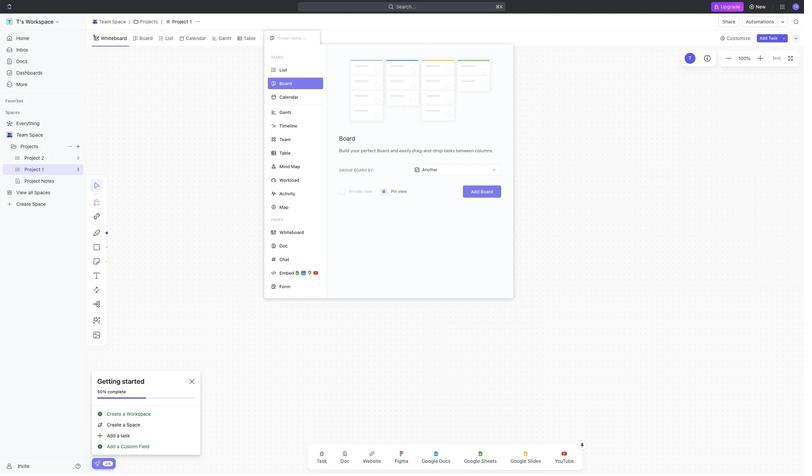 Task type: vqa. For each thing, say whether or not it's contained in the screenshot.
Name this Whiteboard... Field
no



Task type: describe. For each thing, give the bounding box(es) containing it.
slides
[[528, 459, 542, 464]]

group board by:
[[339, 168, 374, 172]]

50%
[[97, 390, 107, 395]]

a for custom
[[117, 444, 120, 450]]

dashboards
[[16, 70, 43, 76]]

docs inside button
[[440, 459, 451, 464]]

your
[[351, 148, 360, 154]]

pin
[[391, 189, 397, 194]]

upgrade link
[[712, 2, 744, 12]]

mind
[[280, 164, 290, 169]]

gantt link
[[218, 33, 231, 43]]

team space inside sidebar navigation
[[16, 132, 43, 138]]

1 horizontal spatial team
[[99, 19, 111, 24]]

youtube
[[555, 459, 575, 464]]

0 vertical spatial task
[[769, 35, 778, 41]]

easily
[[400, 148, 411, 154]]

spaces
[[5, 110, 20, 115]]

0 vertical spatial gantt
[[219, 35, 231, 41]]

add task
[[760, 35, 778, 41]]

create for create a workspace
[[107, 411, 122, 417]]

google docs
[[422, 459, 451, 464]]

docs inside sidebar navigation
[[16, 58, 28, 64]]

favorites button
[[3, 97, 26, 105]]

view for private view
[[364, 189, 373, 194]]

sidebar navigation
[[0, 14, 87, 475]]

0 vertical spatial team space link
[[91, 18, 128, 26]]

getting started
[[97, 378, 145, 386]]

workspace
[[127, 411, 151, 417]]

figma
[[395, 459, 409, 464]]

1 horizontal spatial table
[[280, 150, 291, 156]]

private
[[350, 189, 363, 194]]

2 horizontal spatial team
[[280, 137, 291, 142]]

perfect
[[361, 148, 376, 154]]

custom
[[121, 444, 138, 450]]

1 horizontal spatial space
[[112, 19, 126, 24]]

drag-
[[413, 148, 424, 154]]

started
[[122, 378, 145, 386]]

t
[[689, 55, 692, 61]]

pages
[[271, 218, 284, 222]]

form
[[280, 284, 291, 289]]

2/4
[[105, 462, 111, 466]]

share button
[[719, 16, 740, 27]]

new button
[[747, 1, 771, 12]]

doc inside doc button
[[341, 459, 350, 464]]

website
[[363, 459, 382, 464]]

activity
[[280, 191, 296, 196]]

home link
[[3, 33, 84, 44]]

another
[[423, 167, 438, 173]]

google docs button
[[417, 447, 456, 468]]

add for add board
[[472, 189, 480, 195]]

customize
[[727, 35, 751, 41]]

create a workspace
[[107, 411, 151, 417]]

dashboards link
[[3, 68, 84, 78]]

0 horizontal spatial calendar
[[186, 35, 206, 41]]

doc button
[[335, 447, 355, 468]]

close image
[[190, 380, 195, 384]]

google slides
[[511, 459, 542, 464]]

create for create a space
[[107, 422, 122, 428]]

google for google docs
[[422, 459, 438, 464]]

whiteboard link
[[99, 33, 127, 43]]

private view
[[350, 189, 373, 194]]

1 horizontal spatial gantt
[[280, 109, 291, 115]]

view button
[[264, 30, 287, 46]]

google sheets
[[465, 459, 497, 464]]

user group image inside sidebar navigation
[[7, 133, 12, 137]]

board
[[354, 168, 367, 172]]

docs link
[[3, 56, 84, 67]]

and-
[[424, 148, 434, 154]]

search...
[[397, 4, 416, 10]]

100%
[[739, 56, 751, 61]]

add for add a task
[[107, 433, 116, 439]]

2 vertical spatial space
[[127, 422, 140, 428]]

invite
[[18, 464, 29, 469]]

complete
[[108, 390, 126, 395]]

onboarding checklist button image
[[95, 461, 100, 467]]

project 1 link
[[164, 18, 194, 26]]

and
[[391, 148, 398, 154]]

tasks
[[445, 148, 455, 154]]

another button
[[410, 165, 502, 176]]

group
[[339, 168, 353, 172]]

1 vertical spatial map
[[280, 205, 289, 210]]

board link
[[138, 33, 153, 43]]

add board
[[472, 189, 494, 195]]

list link
[[164, 33, 174, 43]]

100% button
[[738, 54, 753, 62]]

inbox link
[[3, 44, 84, 55]]

embed
[[280, 270, 294, 276]]



Task type: locate. For each thing, give the bounding box(es) containing it.
whiteboard left board link
[[101, 35, 127, 41]]

a
[[123, 411, 125, 417], [123, 422, 125, 428], [117, 433, 120, 439], [117, 444, 120, 450]]

0 horizontal spatial table
[[244, 35, 256, 41]]

1 vertical spatial space
[[29, 132, 43, 138]]

view
[[273, 35, 284, 41]]

whiteboard
[[101, 35, 127, 41], [280, 230, 304, 235]]

tree inside sidebar navigation
[[3, 118, 84, 210]]

0 vertical spatial whiteboard
[[101, 35, 127, 41]]

1 horizontal spatial team space
[[99, 19, 126, 24]]

a up task at bottom
[[123, 422, 125, 428]]

0 horizontal spatial view
[[364, 189, 373, 194]]

team space link
[[91, 18, 128, 26], [16, 130, 82, 141]]

1
[[190, 19, 192, 24]]

field
[[139, 444, 150, 450]]

gantt
[[219, 35, 231, 41], [280, 109, 291, 115]]

add task button
[[758, 34, 781, 42]]

upgrade
[[722, 4, 741, 10]]

0 vertical spatial space
[[112, 19, 126, 24]]

1 horizontal spatial projects link
[[132, 18, 160, 26]]

map
[[291, 164, 300, 169], [280, 205, 289, 210]]

list down tasks
[[280, 67, 287, 72]]

space
[[112, 19, 126, 24], [29, 132, 43, 138], [127, 422, 140, 428]]

view button
[[264, 33, 287, 43]]

list down project 1 link
[[165, 35, 174, 41]]

a for workspace
[[123, 411, 125, 417]]

google inside button
[[511, 459, 527, 464]]

1 horizontal spatial task
[[769, 35, 778, 41]]

customize button
[[719, 33, 753, 43]]

task
[[769, 35, 778, 41], [317, 459, 327, 464]]

2 google from the left
[[465, 459, 481, 464]]

docs
[[16, 58, 28, 64], [440, 459, 451, 464]]

team space up whiteboard link
[[99, 19, 126, 24]]

0 horizontal spatial team space link
[[16, 130, 82, 141]]

0 horizontal spatial space
[[29, 132, 43, 138]]

0 vertical spatial doc
[[280, 243, 288, 249]]

0 vertical spatial projects link
[[132, 18, 160, 26]]

1 horizontal spatial calendar
[[280, 94, 299, 100]]

1 vertical spatial projects
[[20, 144, 38, 149]]

view right pin
[[399, 189, 407, 194]]

2 view from the left
[[399, 189, 407, 194]]

calendar link
[[185, 33, 206, 43]]

task
[[121, 433, 130, 439]]

youtube button
[[550, 447, 580, 468]]

a for space
[[123, 422, 125, 428]]

project
[[172, 19, 188, 24]]

map right mind
[[291, 164, 300, 169]]

0 horizontal spatial doc
[[280, 243, 288, 249]]

share
[[723, 19, 736, 24]]

pin view
[[391, 189, 407, 194]]

0 vertical spatial user group image
[[93, 20, 97, 23]]

projects link
[[132, 18, 160, 26], [20, 141, 65, 152]]

Enter name... field
[[278, 35, 315, 41]]

tasks
[[271, 55, 283, 59]]

add down the add a task
[[107, 444, 116, 450]]

0 horizontal spatial projects link
[[20, 141, 65, 152]]

add for add task
[[760, 35, 768, 41]]

whiteboard down pages
[[280, 230, 304, 235]]

google slides button
[[505, 447, 547, 468]]

1 horizontal spatial whiteboard
[[280, 230, 304, 235]]

1 vertical spatial doc
[[341, 459, 350, 464]]

team space down the spaces
[[16, 132, 43, 138]]

team down the spaces
[[16, 132, 28, 138]]

figma button
[[390, 447, 414, 468]]

gantt up timeline
[[280, 109, 291, 115]]

1 horizontal spatial team space link
[[91, 18, 128, 26]]

1 horizontal spatial doc
[[341, 459, 350, 464]]

gantt left table link
[[219, 35, 231, 41]]

map down activity
[[280, 205, 289, 210]]

1 vertical spatial user group image
[[7, 133, 12, 137]]

doc right task button
[[341, 459, 350, 464]]

a down the add a task
[[117, 444, 120, 450]]

1 horizontal spatial /
[[161, 19, 163, 24]]

team down timeline
[[280, 137, 291, 142]]

table right gantt link
[[244, 35, 256, 41]]

workload
[[280, 177, 300, 183]]

0 horizontal spatial user group image
[[7, 133, 12, 137]]

drop
[[434, 148, 443, 154]]

task left doc button
[[317, 459, 327, 464]]

0 horizontal spatial task
[[317, 459, 327, 464]]

1 vertical spatial projects link
[[20, 141, 65, 152]]

1 vertical spatial calendar
[[280, 94, 299, 100]]

2 / from the left
[[161, 19, 163, 24]]

0 horizontal spatial list
[[165, 35, 174, 41]]

team inside sidebar navigation
[[16, 132, 28, 138]]

0 vertical spatial table
[[244, 35, 256, 41]]

tree containing team space
[[3, 118, 84, 210]]

add inside button
[[760, 35, 768, 41]]

2 horizontal spatial google
[[511, 459, 527, 464]]

task down 'automations' "button"
[[769, 35, 778, 41]]

columns.
[[475, 148, 494, 154]]

table up mind
[[280, 150, 291, 156]]

2 horizontal spatial space
[[127, 422, 140, 428]]

1 vertical spatial gantt
[[280, 109, 291, 115]]

0 vertical spatial map
[[291, 164, 300, 169]]

1 create from the top
[[107, 411, 122, 417]]

1 vertical spatial team space link
[[16, 130, 82, 141]]

add a task
[[107, 433, 130, 439]]

inbox
[[16, 47, 28, 53]]

view
[[364, 189, 373, 194], [399, 189, 407, 194]]

0 vertical spatial create
[[107, 411, 122, 417]]

onboarding checklist button element
[[95, 461, 100, 467]]

create a space
[[107, 422, 140, 428]]

projects inside sidebar navigation
[[20, 144, 38, 149]]

team space
[[99, 19, 126, 24], [16, 132, 43, 138]]

build
[[339, 148, 350, 154]]

build your perfect board and easily drag-and-drop tasks between columns.
[[339, 148, 494, 154]]

add left task at bottom
[[107, 433, 116, 439]]

tree
[[3, 118, 84, 210]]

google left slides
[[511, 459, 527, 464]]

google for google slides
[[511, 459, 527, 464]]

1 vertical spatial task
[[317, 459, 327, 464]]

0 horizontal spatial team space
[[16, 132, 43, 138]]

1 horizontal spatial map
[[291, 164, 300, 169]]

automations
[[747, 19, 775, 24]]

2 create from the top
[[107, 422, 122, 428]]

1 horizontal spatial google
[[465, 459, 481, 464]]

view right private
[[364, 189, 373, 194]]

0 horizontal spatial google
[[422, 459, 438, 464]]

space inside sidebar navigation
[[29, 132, 43, 138]]

project 1
[[172, 19, 192, 24]]

0 vertical spatial projects
[[140, 19, 158, 24]]

1 vertical spatial whiteboard
[[280, 230, 304, 235]]

google left 'sheets' at bottom right
[[465, 459, 481, 464]]

google for google sheets
[[465, 459, 481, 464]]

1 google from the left
[[422, 459, 438, 464]]

0 horizontal spatial gantt
[[219, 35, 231, 41]]

a left task at bottom
[[117, 433, 120, 439]]

1 horizontal spatial docs
[[440, 459, 451, 464]]

0 horizontal spatial map
[[280, 205, 289, 210]]

create
[[107, 411, 122, 417], [107, 422, 122, 428]]

0 vertical spatial docs
[[16, 58, 28, 64]]

list
[[165, 35, 174, 41], [280, 67, 287, 72]]

favorites
[[5, 98, 23, 104]]

a up create a space
[[123, 411, 125, 417]]

add down 'automations' "button"
[[760, 35, 768, 41]]

website button
[[358, 447, 387, 468]]

0 vertical spatial list
[[165, 35, 174, 41]]

add down another dropdown button
[[472, 189, 480, 195]]

automations button
[[743, 17, 778, 27]]

1 horizontal spatial user group image
[[93, 20, 97, 23]]

mind map
[[280, 164, 300, 169]]

timeline
[[280, 123, 298, 128]]

team
[[99, 19, 111, 24], [16, 132, 28, 138], [280, 137, 291, 142]]

0 horizontal spatial docs
[[16, 58, 28, 64]]

0 vertical spatial calendar
[[186, 35, 206, 41]]

create up create a space
[[107, 411, 122, 417]]

between
[[457, 148, 474, 154]]

1 vertical spatial table
[[280, 150, 291, 156]]

3 google from the left
[[511, 459, 527, 464]]

1 vertical spatial list
[[280, 67, 287, 72]]

by:
[[368, 168, 374, 172]]

doc up the 'chat' at the left
[[280, 243, 288, 249]]

create up the add a task
[[107, 422, 122, 428]]

0 vertical spatial team space
[[99, 19, 126, 24]]

1 vertical spatial docs
[[440, 459, 451, 464]]

1 vertical spatial create
[[107, 422, 122, 428]]

1 view from the left
[[364, 189, 373, 194]]

home
[[16, 35, 29, 41]]

1 / from the left
[[129, 19, 130, 24]]

0 horizontal spatial /
[[129, 19, 130, 24]]

calendar down 1 at the top
[[186, 35, 206, 41]]

user group image
[[93, 20, 97, 23], [7, 133, 12, 137]]

1 horizontal spatial projects
[[140, 19, 158, 24]]

view for pin view
[[399, 189, 407, 194]]

50% complete
[[97, 390, 126, 395]]

0 horizontal spatial whiteboard
[[101, 35, 127, 41]]

team up whiteboard link
[[99, 19, 111, 24]]

add for add a custom field
[[107, 444, 116, 450]]

calendar up timeline
[[280, 94, 299, 100]]

task button
[[312, 447, 333, 468]]

getting
[[97, 378, 121, 386]]

new
[[757, 4, 767, 10]]

⌘k
[[496, 4, 504, 10]]

1 vertical spatial team space
[[16, 132, 43, 138]]

a for task
[[117, 433, 120, 439]]

0 horizontal spatial projects
[[20, 144, 38, 149]]

table link
[[243, 33, 256, 43]]

add a custom field
[[107, 444, 150, 450]]

0 horizontal spatial team
[[16, 132, 28, 138]]

google sheets button
[[459, 447, 503, 468]]

board
[[140, 35, 153, 41], [339, 135, 356, 142], [377, 148, 390, 154], [481, 189, 494, 195]]

sheets
[[482, 459, 497, 464]]

google right "figma"
[[422, 459, 438, 464]]

1 horizontal spatial view
[[399, 189, 407, 194]]

1 horizontal spatial list
[[280, 67, 287, 72]]

list inside "link"
[[165, 35, 174, 41]]



